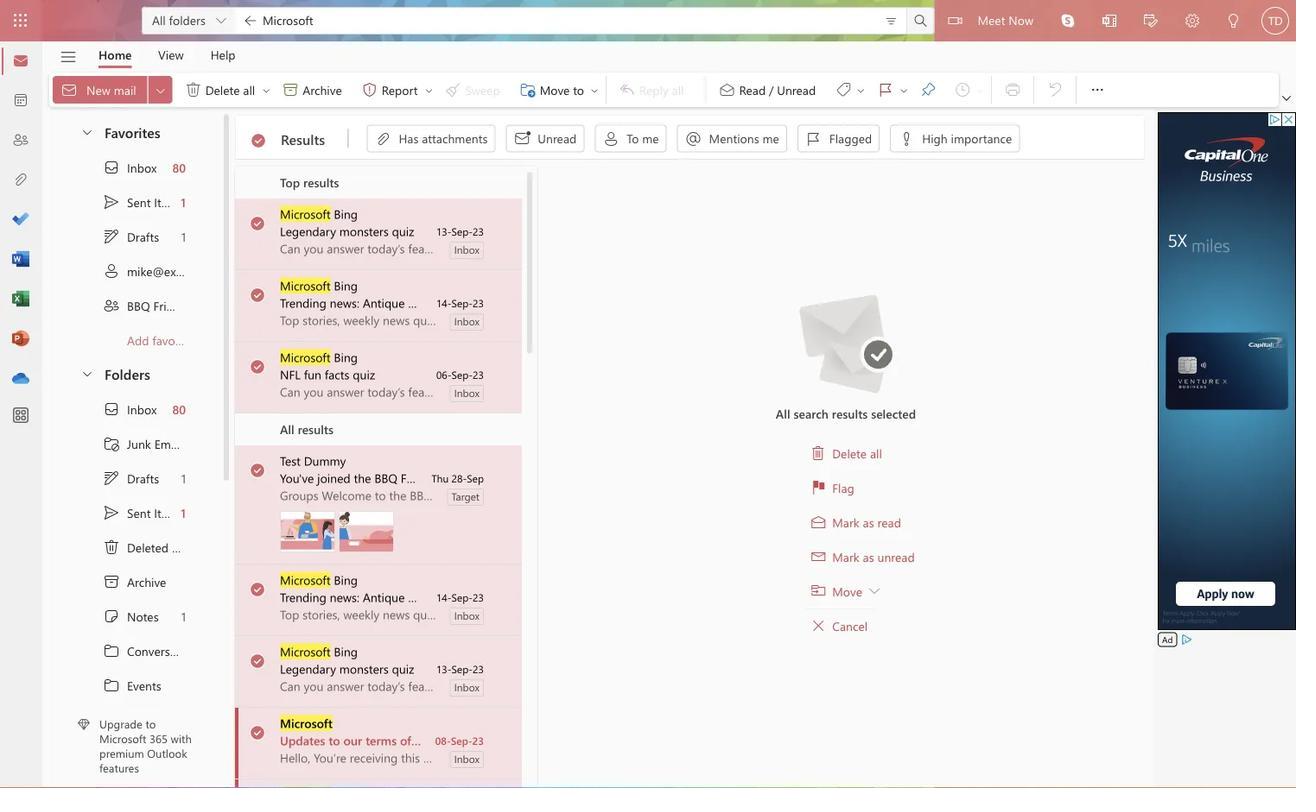 Task type: locate. For each thing, give the bounding box(es) containing it.
sewing
[[445, 295, 484, 311], [445, 590, 484, 606]]

powerpoint image
[[12, 331, 29, 348]]

2 sent from the top
[[127, 505, 151, 521]]

2 mark from the top
[[832, 549, 860, 565]]

Select a conversation checkbox
[[238, 199, 280, 236], [238, 270, 280, 308], [238, 342, 280, 379], [238, 446, 280, 483], [238, 565, 280, 602], [238, 637, 280, 674]]

1 horizontal spatial move
[[832, 584, 862, 600]]

 inbox inside favorites tree
[[103, 159, 157, 176]]

0 vertical spatial legendary
[[280, 223, 336, 239]]

1 vertical spatial 
[[103, 470, 120, 487]]

 down view button on the left
[[185, 81, 202, 98]]

 up 
[[103, 401, 120, 418]]

1  button from the left
[[148, 76, 173, 104]]


[[103, 228, 120, 245], [103, 470, 120, 487]]

1 & from the top
[[573, 295, 583, 311]]

80 up the email
[[172, 402, 186, 418]]

 for fourth inbox button
[[251, 582, 265, 596]]

me inside  mentions me
[[762, 130, 779, 146]]

1 vertical spatial as
[[863, 549, 874, 565]]

results for you've joined the bbq friends group
[[298, 421, 334, 437]]

calendar image
[[12, 92, 29, 110]]


[[244, 13, 257, 27]]

2  tree item from the top
[[63, 669, 202, 703]]

 button inside move & delete group
[[259, 76, 273, 104]]

1 vertical spatial move
[[832, 584, 862, 600]]

 button
[[907, 7, 934, 35]]

2 microsoft bing from the top
[[280, 278, 358, 294]]

1 horizontal spatial attachment thumbnail image
[[339, 512, 394, 553]]

 drafts down  tree item
[[103, 470, 159, 487]]

unread right 
[[538, 130, 577, 146]]

mark right 
[[832, 549, 860, 565]]

1 legendary from the top
[[280, 223, 336, 239]]

sep-
[[451, 225, 473, 238], [451, 296, 473, 310], [451, 368, 473, 382], [451, 591, 473, 605], [451, 663, 473, 677], [451, 734, 472, 748]]

1  tree item from the top
[[63, 150, 202, 185]]

1 vertical spatial unread
[[538, 130, 577, 146]]

1 horizontal spatial friends
[[401, 470, 439, 486]]

1  button from the left
[[259, 76, 273, 104]]

 inside  delete all 
[[261, 85, 272, 96]]

 delete all 
[[185, 81, 272, 98]]

 down td 'dropdown button'
[[1282, 94, 1291, 103]]

and
[[627, 295, 647, 311], [627, 590, 647, 606]]

2 machine from the top
[[487, 590, 532, 606]]

test
[[280, 453, 301, 469]]

folders tree item
[[63, 358, 202, 392]]

1 vertical spatial drafts
[[127, 471, 159, 487]]

delete down help button
[[205, 81, 240, 97]]

2 values from the top
[[536, 590, 570, 606]]

0 vertical spatial sent
[[127, 194, 151, 210]]

mail image
[[12, 53, 29, 70]]

1 vertical spatial singer
[[408, 590, 442, 606]]

 inside favorites tree
[[103, 159, 120, 176]]

me right mentions
[[762, 130, 779, 146]]

 up select all messages checkbox in the left of the page
[[261, 85, 272, 96]]

 left deleted
[[103, 539, 120, 556]]

365
[[149, 732, 168, 747]]

1 vertical spatial  tree item
[[63, 392, 202, 427]]

sent up  tree item at the left bottom of page
[[127, 505, 151, 521]]

 button right report
[[422, 76, 436, 104]]


[[252, 133, 266, 147], [251, 216, 265, 230], [251, 288, 265, 302], [251, 359, 265, 373], [251, 463, 265, 477], [251, 582, 265, 596], [251, 654, 265, 668], [251, 726, 265, 740]]

all results heading
[[235, 414, 522, 446]]

tree
[[63, 392, 202, 789]]

0 horizontal spatial  button
[[259, 76, 273, 104]]

to right the 'upgrade'
[[145, 717, 156, 732]]

select a conversation checkbox containing 
[[238, 708, 280, 746]]

1  inbox from the top
[[103, 159, 157, 176]]

1 vertical spatial 13-sep-23
[[436, 663, 484, 677]]

5 bing from the top
[[334, 644, 358, 660]]

0 vertical spatial all
[[243, 81, 255, 97]]

quiz right facts
[[353, 367, 375, 383]]

favorites tree
[[63, 109, 235, 358]]

 tree item down favorites tree item at the left
[[63, 185, 202, 219]]

1 microsoft bing from the top
[[280, 206, 358, 222]]

1 select a conversation checkbox from the top
[[238, 708, 280, 746]]

 inside move & delete group
[[185, 81, 202, 98]]

0 vertical spatial trending news: antique singer sewing machine values & what… and more
[[280, 295, 678, 311]]

0 vertical spatial drafts
[[127, 229, 159, 245]]

all for all search results selected
[[776, 406, 790, 422]]

2  from the top
[[103, 470, 120, 487]]

drafts up  tree item
[[127, 229, 159, 245]]

2 13- from the top
[[436, 663, 452, 677]]

 unread
[[514, 130, 577, 148]]

nfl
[[280, 367, 301, 383]]

2 trending from the top
[[280, 590, 326, 606]]

legendary up "updates"
[[280, 661, 336, 677]]

items up  mike@example.com
[[154, 194, 183, 210]]

sewing for fourth inbox button
[[445, 590, 484, 606]]

2 & from the top
[[573, 590, 583, 606]]

 up 
[[103, 574, 120, 591]]

4 bing from the top
[[334, 572, 358, 588]]

singer for second inbox button from the top of the message list all search results selected list box
[[408, 295, 442, 311]]

 archive
[[282, 81, 342, 98], [103, 574, 166, 591]]

drafts down  junk email
[[127, 471, 159, 487]]

1 vertical spatial news:
[[330, 590, 359, 606]]

items inside the  deleted items
[[172, 540, 201, 556]]

premium
[[99, 746, 144, 761]]

1  tree item from the top
[[63, 219, 202, 254]]

archive left 
[[303, 81, 342, 97]]

 inside tree item
[[103, 263, 120, 280]]

0 horizontal spatial 
[[103, 263, 120, 280]]

quiz up microsoft updates to our terms of use 08-sep-23 at the bottom left
[[392, 661, 414, 677]]

0 horizontal spatial  button
[[148, 76, 173, 104]]

unread
[[877, 549, 915, 565]]

unread inside  unread
[[538, 130, 577, 146]]

2 80 from the top
[[172, 402, 186, 418]]

archive down deleted
[[127, 574, 166, 590]]

6 select a conversation checkbox from the top
[[238, 637, 280, 674]]

 for sixth inbox button from the bottom of the message list all search results selected list box
[[251, 216, 265, 230]]

1 select a conversation checkbox from the top
[[238, 199, 280, 236]]

1  drafts from the top
[[103, 228, 159, 245]]

 tree item up "junk" on the bottom
[[63, 392, 202, 427]]

 left folders
[[80, 367, 94, 381]]

1 vertical spatial  archive
[[103, 574, 166, 591]]

all left folders
[[152, 12, 166, 28]]

 down the  mark as unread
[[869, 587, 880, 597]]

 tree item up the 'upgrade'
[[63, 669, 202, 703]]

 sent items 1 for  "tree item" within favorites tree
[[103, 194, 186, 211]]

move for 
[[832, 584, 862, 600]]

1 as from the top
[[863, 515, 874, 531]]

quiz down top results heading
[[392, 223, 414, 239]]

1  from the top
[[103, 159, 120, 176]]

what… for second inbox button from the top of the message list all search results selected list box
[[586, 295, 623, 311]]

1 vertical spatial trending news: antique singer sewing machine values & what… and more
[[280, 590, 678, 606]]

select a conversation checkbox for 4th inbox button from the bottom
[[238, 342, 280, 379]]

 down favorites tree item at the left
[[103, 159, 120, 176]]

all down help button
[[243, 81, 255, 97]]

 tree item
[[63, 565, 202, 600]]

 inside select all messages checkbox
[[251, 133, 266, 149]]

2 trending news: antique singer sewing machine values & what… and more from the top
[[280, 590, 678, 606]]

to right 
[[573, 81, 584, 97]]

me for 
[[642, 130, 659, 146]]

delete right 
[[832, 445, 867, 461]]

Search Scope Selector. field
[[142, 7, 235, 35]]

2 select a conversation checkbox from the top
[[238, 270, 280, 308]]


[[1282, 94, 1291, 103], [869, 587, 880, 597]]

0 vertical spatial  inbox
[[103, 159, 157, 176]]

 for fourth inbox button
[[250, 582, 265, 598]]

0 vertical spatial 
[[282, 81, 299, 98]]

home
[[98, 47, 132, 63]]

all results
[[280, 421, 334, 437]]

legendary down top results
[[280, 223, 336, 239]]

results up test dummy
[[298, 421, 334, 437]]

2  tree item from the top
[[63, 461, 202, 496]]

 mike@example.com
[[103, 263, 235, 280]]

1 1 from the top
[[181, 194, 186, 210]]

 sent items 1 up deleted
[[103, 505, 186, 522]]

td
[[1268, 14, 1282, 27]]

 for 
[[103, 470, 120, 487]]

1 vertical spatial 13-
[[436, 663, 452, 677]]

1 vertical spatial all
[[870, 445, 882, 461]]

mark
[[832, 515, 860, 531], [832, 549, 860, 565]]

microsoft bing for fourth inbox button
[[280, 572, 358, 588]]

0 horizontal spatial bbq
[[127, 298, 150, 314]]


[[812, 585, 825, 599]]

mentions
[[709, 130, 759, 146]]

 sent items 1 inside favorites tree
[[103, 194, 186, 211]]

0 horizontal spatial 
[[103, 539, 120, 556]]

0 vertical spatial select a conversation checkbox
[[238, 708, 280, 746]]


[[812, 516, 825, 530]]

1 news: from the top
[[330, 295, 359, 311]]

2  from the top
[[103, 401, 120, 418]]

5 select a conversation checkbox from the top
[[238, 565, 280, 602]]

1  button from the top
[[72, 116, 101, 148]]

0 vertical spatial  tree item
[[63, 185, 202, 219]]

add favorite
[[127, 332, 193, 348]]

0 vertical spatial machine
[[487, 295, 532, 311]]


[[251, 133, 266, 149], [250, 216, 265, 232], [250, 288, 265, 303], [250, 359, 265, 375], [250, 463, 265, 479], [250, 582, 265, 598], [250, 654, 265, 670], [250, 726, 265, 741]]

1 13-sep-23 from the top
[[436, 225, 484, 238]]

 inside dropdown button
[[154, 83, 167, 97]]

4 1 from the top
[[181, 505, 186, 521]]

1 horizontal spatial me
[[762, 130, 779, 146]]

2  tree item from the top
[[63, 496, 202, 531]]


[[1089, 81, 1106, 98]]

 up 
[[103, 263, 120, 280]]

 tree item up deleted
[[63, 496, 202, 531]]

nfl fun facts quiz
[[280, 367, 375, 383]]

word image
[[12, 251, 29, 269]]

as left read
[[863, 515, 874, 531]]

4 microsoft bing from the top
[[280, 572, 358, 588]]

 drafts up  tree item
[[103, 228, 159, 245]]

 tree item for 
[[63, 150, 202, 185]]

deleted
[[127, 540, 169, 556]]

 for second inbox button from the top of the message list all search results selected list box
[[251, 288, 265, 302]]

2  button from the top
[[72, 358, 101, 390]]

microsoft for 4th inbox button from the bottom
[[280, 349, 331, 365]]

results right top at the top of page
[[303, 174, 339, 190]]

select a conversation checkbox for second inbox button from the top of the message list all search results selected list box
[[238, 270, 280, 308]]

 tree item down "junk" on the bottom
[[63, 461, 202, 496]]

 archive up results
[[282, 81, 342, 98]]

1  from the top
[[103, 643, 120, 660]]

 inside the  report 
[[424, 85, 434, 96]]

machine
[[487, 295, 532, 311], [487, 590, 532, 606]]

 drafts for 
[[103, 228, 159, 245]]

0 vertical spatial items
[[154, 194, 183, 210]]

 tree item up  events
[[63, 634, 202, 669]]

excel image
[[12, 291, 29, 308]]

1 horizontal spatial delete
[[832, 445, 867, 461]]

tab list containing home
[[86, 41, 249, 68]]

premium features image
[[78, 719, 90, 731]]

0 horizontal spatial all
[[243, 81, 255, 97]]

1
[[181, 194, 186, 210], [181, 229, 186, 245], [181, 471, 186, 487], [181, 505, 186, 521], [181, 609, 186, 625]]

all for all results
[[280, 421, 294, 437]]

bbq right 
[[127, 298, 150, 314]]

to for microsoft
[[329, 733, 340, 749]]

legendary monsters quiz down top results heading
[[280, 223, 414, 239]]

1 mark from the top
[[832, 515, 860, 531]]

1 values from the top
[[536, 295, 570, 311]]

 right  button
[[899, 85, 909, 96]]

1 and from the top
[[627, 295, 647, 311]]

1 80 from the top
[[172, 160, 186, 176]]

2  from the top
[[103, 505, 120, 522]]

 button
[[1047, 0, 1089, 41]]

2 sewing from the top
[[445, 590, 484, 606]]

 left events
[[103, 677, 120, 695]]

1 bing from the top
[[334, 206, 358, 222]]


[[361, 81, 378, 98]]

as for unread
[[863, 549, 874, 565]]

1  from the top
[[103, 228, 120, 245]]

friends left group
[[401, 470, 439, 486]]

all
[[243, 81, 255, 97], [870, 445, 882, 461]]

 right mail
[[154, 83, 167, 97]]

1 inside  tree item
[[181, 609, 186, 625]]

2 vertical spatial items
[[172, 540, 201, 556]]

2  inbox from the top
[[103, 401, 157, 418]]

2 bing from the top
[[334, 278, 358, 294]]


[[718, 81, 736, 98]]

 button inside favorites tree item
[[72, 116, 101, 148]]

all left search
[[776, 406, 790, 422]]

select a conversation checkbox down "updates"
[[238, 780, 280, 789]]

0 horizontal spatial unread
[[538, 130, 577, 146]]

move & delete group
[[53, 73, 602, 107]]

2 vertical spatial quiz
[[392, 661, 414, 677]]

1 vertical spatial machine
[[487, 590, 532, 606]]

2 attachment thumbnail image from the left
[[339, 512, 394, 553]]

more for fourth inbox button
[[650, 590, 678, 606]]

trending
[[280, 295, 326, 311], [280, 590, 326, 606]]

1 trending from the top
[[280, 295, 326, 311]]

 sent items 1 up  tree item
[[103, 194, 186, 211]]

 for sixth inbox button from the bottom of the message list all search results selected list box
[[250, 216, 265, 232]]

0 vertical spatial quiz
[[392, 223, 414, 239]]

 tree item
[[63, 634, 202, 669], [63, 669, 202, 703]]

2  button from the left
[[422, 76, 436, 104]]

1 vertical spatial items
[[154, 505, 183, 521]]

 inbox for 
[[103, 159, 157, 176]]

to inside  move to 
[[573, 81, 584, 97]]

1 legendary monsters quiz from the top
[[280, 223, 414, 239]]

0 vertical spatial 80
[[172, 160, 186, 176]]

items up the  deleted items
[[154, 505, 183, 521]]

attachment thumbnail image down you've
[[280, 512, 335, 553]]

notes
[[127, 609, 159, 625]]

 up results
[[282, 81, 299, 98]]

 tree item
[[63, 531, 202, 565]]

0 vertical spatial 
[[1282, 94, 1291, 103]]

 button for 
[[148, 76, 173, 104]]

0 vertical spatial 
[[877, 81, 894, 98]]

 button
[[911, 76, 945, 104]]

1 vertical spatial 
[[103, 539, 120, 556]]


[[103, 194, 120, 211], [103, 505, 120, 522]]

 tree item
[[63, 150, 202, 185], [63, 392, 202, 427]]

1 vertical spatial  drafts
[[103, 470, 159, 487]]

view button
[[145, 41, 197, 68]]

delete for 
[[832, 445, 867, 461]]

results
[[303, 174, 339, 190], [832, 406, 868, 422], [298, 421, 334, 437]]

 button down  new mail
[[72, 116, 101, 148]]


[[374, 130, 392, 148]]

drafts inside favorites tree
[[127, 229, 159, 245]]

 move to 
[[519, 81, 600, 98]]

1 vertical spatial 14-
[[436, 591, 452, 605]]

2  from the top
[[103, 677, 120, 695]]

1 more from the top
[[650, 295, 678, 311]]

quiz for sixth inbox button from the bottom of the message list all search results selected list box
[[392, 223, 414, 239]]

0 horizontal spatial attachment thumbnail image
[[280, 512, 335, 553]]

1 vertical spatial legendary monsters quiz
[[280, 661, 414, 677]]

 down  new mail
[[80, 125, 94, 139]]

5 microsoft bing from the top
[[280, 644, 358, 660]]

drafts for 
[[127, 471, 159, 487]]

search
[[794, 406, 829, 422]]

0 horizontal spatial 
[[805, 130, 822, 148]]

0 vertical spatial singer
[[408, 295, 442, 311]]

& for fourth inbox button
[[573, 590, 583, 606]]

 for fifth inbox button from the top of the message list all search results selected list box
[[250, 654, 265, 670]]

0 vertical spatial news:
[[330, 295, 359, 311]]

 sent items 1
[[103, 194, 186, 211], [103, 505, 186, 522]]

 down favorites tree item at the left
[[103, 194, 120, 211]]

1 horizontal spatial 
[[877, 81, 894, 98]]

1  sent items 1 from the top
[[103, 194, 186, 211]]

 right 
[[589, 85, 600, 95]]

monsters down top results heading
[[339, 223, 389, 239]]

none search field inside  banner
[[235, 7, 934, 35]]

0 vertical spatial delete
[[205, 81, 240, 97]]

14-sep-23
[[436, 296, 484, 310], [436, 591, 484, 605]]

2 what… from the top
[[586, 590, 623, 606]]

2 singer from the top
[[408, 590, 442, 606]]

bbq right the
[[374, 470, 397, 486]]

1 vertical spatial sewing
[[445, 590, 484, 606]]

1 vertical spatial mark
[[832, 549, 860, 565]]

2  sent items 1 from the top
[[103, 505, 186, 522]]

move inside  move to 
[[540, 81, 570, 97]]

0 vertical spatial 14-sep-23
[[436, 296, 484, 310]]

1 horizontal spatial  archive
[[282, 81, 342, 98]]

 inside tree item
[[103, 539, 120, 556]]

attachment thumbnail image down the
[[339, 512, 394, 553]]

1 trending news: antique singer sewing machine values & what… and more from the top
[[280, 295, 678, 311]]

values
[[536, 295, 570, 311], [536, 590, 570, 606]]

 button left folders
[[72, 358, 101, 390]]

0 vertical spatial  button
[[72, 116, 101, 148]]

sent down favorites tree item at the left
[[127, 194, 151, 210]]

you've
[[280, 470, 314, 486]]

 tree item down favorites
[[63, 150, 202, 185]]

3 select a conversation checkbox from the top
[[238, 342, 280, 379]]

2 me from the left
[[762, 130, 779, 146]]

1 me from the left
[[642, 130, 659, 146]]

1 horizontal spatial archive
[[303, 81, 342, 97]]

2 1 from the top
[[181, 229, 186, 245]]

1 vertical spatial quiz
[[353, 367, 375, 383]]

1 vertical spatial to
[[145, 717, 156, 732]]

 for  delete all 
[[185, 81, 202, 98]]

friends inside message list all search results selected list box
[[401, 470, 439, 486]]

0 vertical spatial antique
[[363, 295, 405, 311]]

1 sent from the top
[[127, 194, 151, 210]]

 inbox down the folders tree item
[[103, 401, 157, 418]]

0 horizontal spatial friends
[[153, 298, 192, 314]]

1 vertical spatial bbq
[[374, 470, 397, 486]]

1 vertical spatial what…
[[586, 590, 623, 606]]

inbox for fourth inbox button
[[454, 609, 480, 623]]

1 horizontal spatial 
[[282, 81, 299, 98]]

1 vertical spatial trending
[[280, 590, 326, 606]]

1 horizontal spatial unread
[[777, 81, 816, 97]]

inbox
[[127, 160, 157, 176], [454, 243, 480, 257], [454, 315, 480, 328], [454, 386, 480, 400], [127, 402, 157, 418], [454, 609, 480, 623], [454, 681, 480, 695], [454, 753, 480, 766]]

1 13- from the top
[[436, 225, 452, 238]]

0 horizontal spatial archive
[[127, 574, 166, 590]]

meet
[[978, 12, 1005, 28]]

delete inside  delete all 
[[205, 81, 240, 97]]

mark right 
[[832, 515, 860, 531]]

 inside tags 'group'
[[877, 81, 894, 98]]

 button inside the folders tree item
[[72, 358, 101, 390]]

1 vertical spatial &
[[573, 590, 583, 606]]

0 vertical spatial trending
[[280, 295, 326, 311]]

 report 
[[361, 81, 434, 98]]

3 microsoft bing from the top
[[280, 349, 358, 365]]

1 sewing from the top
[[445, 295, 484, 311]]

 tree item for 
[[63, 392, 202, 427]]

top results heading
[[235, 167, 522, 199]]

 inbox down favorites tree item at the left
[[103, 159, 157, 176]]

0 vertical spatial 
[[185, 81, 202, 98]]


[[185, 81, 202, 98], [103, 539, 120, 556]]

13- down top results heading
[[436, 225, 452, 238]]

 for  flagged
[[805, 130, 822, 148]]

 junk email
[[103, 435, 183, 453]]

bbq
[[127, 298, 150, 314], [374, 470, 397, 486]]

0 vertical spatial legendary monsters quiz
[[280, 223, 414, 239]]

 for  
[[877, 81, 894, 98]]

 inside tree
[[103, 505, 120, 522]]

0 vertical spatial what…
[[586, 295, 623, 311]]

2 14-sep-23 from the top
[[436, 591, 484, 605]]

ad
[[1162, 634, 1173, 646]]

 inbox inside tree
[[103, 401, 157, 418]]

2 and from the top
[[627, 590, 647, 606]]

now
[[1008, 12, 1033, 28]]

 for  to me
[[602, 130, 620, 148]]

all inside  delete all 
[[243, 81, 255, 97]]

monsters
[[339, 223, 389, 239], [339, 661, 389, 677]]

1 vertical spatial archive
[[127, 574, 166, 590]]

friends up favorite
[[153, 298, 192, 314]]

1  tree item from the top
[[63, 185, 202, 219]]

 up  tree item at the left bottom of page
[[103, 505, 120, 522]]

attachment thumbnail image
[[280, 512, 335, 553], [339, 512, 394, 553]]

1  from the top
[[103, 194, 120, 211]]

microsoft for sixth inbox button from the bottom of the message list all search results selected list box
[[280, 206, 331, 222]]

 inbox
[[103, 159, 157, 176], [103, 401, 157, 418]]

to inside microsoft updates to our terms of use 08-sep-23
[[329, 733, 340, 749]]

 drafts inside tree
[[103, 470, 159, 487]]

14-sep-23 for second inbox button from the top of the message list all search results selected list box
[[436, 296, 484, 310]]

archive
[[303, 81, 342, 97], [127, 574, 166, 590]]

as
[[863, 515, 874, 531], [863, 549, 874, 565]]

2 drafts from the top
[[127, 471, 159, 487]]

None search field
[[235, 7, 934, 35]]


[[103, 435, 120, 453]]

 right report
[[424, 85, 434, 96]]

bing for fifth inbox button from the top of the message list all search results selected list box
[[334, 644, 358, 660]]

 tree item up  mike@example.com
[[63, 219, 202, 254]]

0 horizontal spatial  archive
[[103, 574, 166, 591]]

2 as from the top
[[863, 549, 874, 565]]

tab list
[[86, 41, 249, 68]]

 for 
[[103, 643, 120, 660]]


[[812, 447, 825, 461]]

1 vertical spatial sent
[[127, 505, 151, 521]]

 archive up  tree item
[[103, 574, 166, 591]]

 up  tree item
[[103, 228, 120, 245]]

 events
[[103, 677, 161, 695]]

me
[[642, 130, 659, 146], [762, 130, 779, 146]]

 button left the 
[[897, 76, 911, 104]]

legendary monsters quiz
[[280, 223, 414, 239], [280, 661, 414, 677]]

2 legendary from the top
[[280, 661, 336, 677]]

items inside favorites tree
[[154, 194, 183, 210]]

2 legendary monsters quiz from the top
[[280, 661, 414, 677]]

80 down favorites tree item at the left
[[172, 160, 186, 176]]

onedrive image
[[12, 371, 29, 388]]

facts
[[325, 367, 349, 383]]

 down 
[[103, 470, 120, 487]]

1 vertical spatial 
[[103, 574, 120, 591]]

 right 
[[856, 85, 866, 95]]


[[1227, 14, 1241, 28]]

 tree item
[[63, 289, 202, 323]]

 sent items 1 inside tree
[[103, 505, 186, 522]]

0 vertical spatial to
[[573, 81, 584, 97]]

monsters for fifth inbox button from the top of the message list all search results selected list box
[[339, 661, 389, 677]]

sent
[[127, 194, 151, 210], [127, 505, 151, 521]]

13- up '08-'
[[436, 663, 452, 677]]

2 horizontal spatial all
[[776, 406, 790, 422]]

 tree item for 
[[63, 461, 202, 496]]

to
[[573, 81, 584, 97], [145, 717, 156, 732], [329, 733, 340, 749]]

inbox for 4th inbox button from the bottom
[[454, 386, 480, 400]]

5 inbox button from the top
[[450, 680, 484, 697]]

to inside upgrade to microsoft 365 with premium outlook features
[[145, 717, 156, 732]]

Select a conversation checkbox
[[238, 708, 280, 746], [238, 780, 280, 789]]

 inside move & delete group
[[282, 81, 299, 98]]

 inside favorites tree
[[103, 228, 120, 245]]

select a conversation checkbox right "with"
[[238, 708, 280, 746]]

microsoft bing for second inbox button from the top of the message list all search results selected list box
[[280, 278, 358, 294]]

all up test
[[280, 421, 294, 437]]

 tree item
[[63, 219, 202, 254], [63, 461, 202, 496]]

legendary monsters quiz up our
[[280, 661, 414, 677]]

 left to
[[602, 130, 620, 148]]

80 inside favorites tree
[[172, 160, 186, 176]]

to left our
[[329, 733, 340, 749]]

1 vertical spatial  button
[[72, 358, 101, 390]]

1 14-sep-23 from the top
[[436, 296, 484, 310]]

trending for second inbox button from the top of the message list all search results selected list box
[[280, 295, 326, 311]]

set your advertising preferences image
[[1180, 633, 1194, 647]]

move right 
[[540, 81, 570, 97]]

5 1 from the top
[[181, 609, 186, 625]]

bing
[[334, 206, 358, 222], [334, 278, 358, 294], [334, 349, 358, 365], [334, 572, 358, 588], [334, 644, 358, 660]]

me right to
[[642, 130, 659, 146]]

unread right / at the top right
[[777, 81, 816, 97]]

1 vertical spatial monsters
[[339, 661, 389, 677]]

2 antique from the top
[[363, 590, 405, 606]]

all for all folders
[[152, 12, 166, 28]]

1 singer from the top
[[408, 295, 442, 311]]

|
[[346, 123, 350, 148]]

 down 
[[103, 643, 120, 660]]

0 vertical spatial archive
[[303, 81, 342, 97]]

 inside the folders tree item
[[80, 367, 94, 381]]

 button right mail
[[148, 76, 173, 104]]


[[1144, 14, 1158, 28]]

1 vertical spatial  tree item
[[63, 496, 202, 531]]

0 vertical spatial values
[[536, 295, 570, 311]]

1 what… from the top
[[586, 295, 623, 311]]

 drafts inside favorites tree
[[103, 228, 159, 245]]

4 select a conversation checkbox from the top
[[238, 446, 280, 483]]

0 vertical spatial friends
[[153, 298, 192, 314]]

 tree item
[[63, 185, 202, 219], [63, 496, 202, 531]]

1 vertical spatial 
[[103, 677, 120, 695]]

1 horizontal spatial 
[[1282, 94, 1291, 103]]

items right deleted
[[172, 540, 201, 556]]

to
[[627, 130, 639, 146]]

mark for mark as unread
[[832, 549, 860, 565]]

 inside  move 
[[869, 587, 880, 597]]

 high importance
[[898, 130, 1012, 148]]

2  button from the left
[[897, 76, 911, 104]]

0 vertical spatial and
[[627, 295, 647, 311]]

inbox inside favorites tree
[[127, 160, 157, 176]]

2 news: from the top
[[330, 590, 359, 606]]

0 vertical spatial 
[[602, 130, 620, 148]]

 inside  
[[856, 85, 866, 95]]

1 vertical spatial and
[[627, 590, 647, 606]]

all down the selected
[[870, 445, 882, 461]]

me inside  to me
[[642, 130, 659, 146]]

 inside favorites tree item
[[80, 125, 94, 139]]

monsters up microsoft updates to our terms of use 08-sep-23 at the bottom left
[[339, 661, 389, 677]]


[[877, 81, 894, 98], [805, 130, 822, 148]]

1 vertical spatial delete
[[832, 445, 867, 461]]

2 monsters from the top
[[339, 661, 389, 677]]

sent inside favorites tree
[[127, 194, 151, 210]]

as left unread
[[863, 549, 874, 565]]

 button inside tags 'group'
[[897, 76, 911, 104]]

 left the 'flagged' at the right top
[[805, 130, 822, 148]]

0 vertical spatial  tree item
[[63, 219, 202, 254]]

none search field containing 
[[235, 7, 934, 35]]

drafts inside tree
[[127, 471, 159, 487]]

 button up select all messages checkbox in the left of the page
[[259, 76, 273, 104]]

 button
[[259, 76, 273, 104], [897, 76, 911, 104]]

microsoft for second inbox button from the top of the message list all search results selected list box
[[280, 278, 331, 294]]

 right  
[[877, 81, 894, 98]]

2  tree item from the top
[[63, 392, 202, 427]]

all inside search scope selector. "field"
[[152, 12, 166, 28]]

and for second inbox button from the top of the message list all search results selected list box
[[627, 295, 647, 311]]

top results
[[280, 174, 339, 190]]

news:
[[330, 295, 359, 311], [330, 590, 359, 606]]

1 inbox button from the top
[[450, 242, 484, 259]]

2 more from the top
[[650, 590, 678, 606]]

 mentions me
[[685, 130, 779, 148]]

1 horizontal spatial to
[[329, 733, 340, 749]]

0 vertical spatial  archive
[[282, 81, 342, 98]]

bing for fourth inbox button
[[334, 572, 358, 588]]

results right search
[[832, 406, 868, 422]]

0 vertical spatial mark
[[832, 515, 860, 531]]

trending news: antique singer sewing machine values & what… and more for second inbox button from the top of the message list all search results selected list box
[[280, 295, 678, 311]]

all inside heading
[[280, 421, 294, 437]]

23
[[473, 225, 484, 238], [473, 296, 484, 310], [473, 368, 484, 382], [473, 591, 484, 605], [473, 663, 484, 677], [472, 734, 484, 748]]

1 vertical spatial  sent items 1
[[103, 505, 186, 522]]

friends
[[153, 298, 192, 314], [401, 470, 439, 486]]

legendary for fifth inbox button from the top of the message list all search results selected list box select a conversation option
[[280, 661, 336, 677]]

1 horizontal spatial all
[[280, 421, 294, 437]]

1 vertical spatial 14-sep-23
[[436, 591, 484, 605]]



Task type: vqa. For each thing, say whether or not it's contained in the screenshot.


Task type: describe. For each thing, give the bounding box(es) containing it.
 for 
[[103, 401, 120, 418]]

80 for 
[[172, 160, 186, 176]]

 archive inside  'tree item'
[[103, 574, 166, 591]]

has
[[399, 130, 419, 146]]

target button
[[447, 489, 484, 506]]

select a conversation checkbox for sixth inbox button from the bottom of the message list all search results selected list box
[[238, 199, 280, 236]]

 button
[[1213, 0, 1255, 44]]

all for 
[[243, 81, 255, 97]]

13- for fifth inbox button from the top of the message list all search results selected list box
[[436, 663, 452, 677]]

13- for sixth inbox button from the bottom of the message list all search results selected list box
[[436, 225, 452, 238]]

 for first inbox button from the bottom of the message list all search results selected list box
[[251, 726, 265, 740]]

Search field
[[261, 11, 870, 29]]

 for 4th inbox button from the bottom
[[251, 359, 265, 373]]

flagged
[[829, 130, 872, 146]]

thu
[[431, 472, 449, 486]]

 notes
[[103, 608, 159, 626]]

junk
[[127, 436, 151, 452]]

trending for fourth inbox button
[[280, 590, 326, 606]]

 for 4th inbox button from the bottom
[[250, 359, 265, 375]]

mark for mark as read
[[832, 515, 860, 531]]

23 inside microsoft updates to our terms of use 08-sep-23
[[472, 734, 484, 748]]

legendary monsters quiz for sixth inbox button from the bottom of the message list all search results selected list box
[[280, 223, 414, 239]]


[[812, 481, 825, 495]]

 button
[[1089, 0, 1130, 44]]

inbox for sixth inbox button from the bottom of the message list all search results selected list box
[[454, 243, 480, 257]]

microsoft bing for fifth inbox button from the top of the message list all search results selected list box
[[280, 644, 358, 660]]

 tree item
[[63, 254, 235, 289]]

 archive inside move & delete group
[[282, 81, 342, 98]]

 read / unread
[[718, 81, 816, 98]]

with
[[171, 732, 192, 747]]

 inside  move to 
[[589, 85, 600, 95]]

to for 
[[573, 81, 584, 97]]

delete for 
[[205, 81, 240, 97]]

sep- for second inbox button from the top of the message list all search results selected list box
[[451, 296, 473, 310]]


[[1061, 14, 1075, 28]]

report
[[382, 81, 418, 97]]

microsoft inside upgrade to microsoft 365 with premium outlook features
[[99, 732, 146, 747]]

help
[[211, 47, 235, 63]]

 banner
[[0, 0, 1296, 44]]

friends inside  bbq friends
[[153, 298, 192, 314]]

tags group
[[710, 73, 988, 107]]


[[519, 81, 536, 98]]

 for 
[[103, 228, 120, 245]]

 deleted items
[[103, 539, 201, 556]]

2 inbox button from the top
[[450, 314, 484, 331]]

outlook
[[147, 746, 187, 761]]

 tree item
[[63, 600, 202, 634]]

tree containing 
[[63, 392, 202, 789]]

| application
[[0, 0, 1296, 789]]

microsoft bing for sixth inbox button from the bottom of the message list all search results selected list box
[[280, 206, 358, 222]]

1 14- from the top
[[436, 296, 452, 310]]

sep- inside microsoft updates to our terms of use 08-sep-23
[[451, 734, 472, 748]]

sep- for fifth inbox button from the top of the message list all search results selected list box
[[451, 663, 473, 677]]

singer for fourth inbox button
[[408, 590, 442, 606]]

archive inside  'tree item'
[[127, 574, 166, 590]]

upgrade
[[99, 717, 142, 732]]

 button for 
[[422, 76, 436, 104]]

 button
[[1172, 0, 1213, 44]]

80 for 
[[172, 402, 186, 418]]

thu 28-sep
[[431, 472, 484, 486]]

 bbq friends
[[103, 297, 192, 315]]

monsters for sixth inbox button from the bottom of the message list all search results selected list box
[[339, 223, 389, 239]]

1 machine from the top
[[487, 295, 532, 311]]

bing for sixth inbox button from the bottom of the message list all search results selected list box
[[334, 206, 358, 222]]

3 inbox button from the top
[[450, 385, 484, 403]]

 for target button
[[250, 463, 265, 479]]


[[912, 12, 929, 29]]

new
[[86, 81, 111, 97]]

 button
[[881, 10, 902, 31]]

inbox for second inbox button from the top of the message list all search results selected list box
[[454, 315, 480, 328]]

 for target button
[[251, 463, 265, 477]]

 button
[[240, 10, 261, 31]]

06-
[[436, 368, 452, 382]]

the
[[354, 470, 371, 486]]

bing for 4th inbox button from the bottom
[[334, 349, 358, 365]]

files image
[[12, 172, 29, 189]]

group
[[442, 470, 475, 486]]

add
[[127, 332, 149, 348]]

read
[[877, 515, 901, 531]]

 inbox for 
[[103, 401, 157, 418]]

microsoft for fourth inbox button
[[280, 572, 331, 588]]

microsoft inside microsoft updates to our terms of use 08-sep-23
[[280, 716, 333, 732]]

1 antique from the top
[[363, 295, 405, 311]]

view
[[158, 47, 184, 63]]

 inside  
[[899, 85, 909, 96]]

2 select a conversation checkbox from the top
[[238, 780, 280, 789]]

favorite
[[152, 332, 193, 348]]

 button for folders
[[72, 358, 101, 390]]

flag
[[832, 480, 854, 496]]

people image
[[12, 132, 29, 149]]

2 13-sep-23 from the top
[[436, 663, 484, 677]]

6 inbox button from the top
[[450, 752, 484, 769]]

06-sep-23
[[436, 368, 484, 382]]

 mark as unread
[[812, 549, 915, 565]]

 delete all
[[812, 445, 882, 461]]

what… for fourth inbox button
[[586, 590, 623, 606]]

move for 
[[540, 81, 570, 97]]

all folders
[[152, 12, 206, 28]]

results
[[281, 130, 325, 148]]

as for read
[[863, 515, 874, 531]]

meet now
[[978, 12, 1033, 28]]

 for  events
[[103, 677, 120, 695]]

08-
[[435, 734, 451, 748]]

folders
[[169, 12, 206, 28]]

 for  deleted items
[[103, 539, 120, 556]]

you've joined the bbq friends group
[[280, 470, 475, 486]]

legendary monsters quiz for fifth inbox button from the top of the message list all search results selected list box
[[280, 661, 414, 677]]

 button
[[869, 76, 897, 104]]

read
[[739, 81, 766, 97]]

results for legendary monsters quiz
[[303, 174, 339, 190]]

1  tree item from the top
[[63, 634, 202, 669]]

archive inside move & delete group
[[303, 81, 342, 97]]


[[919, 81, 937, 98]]

 inside favorites tree
[[103, 194, 120, 211]]

 tree item inside favorites tree
[[63, 185, 202, 219]]

4 inbox button from the top
[[450, 608, 484, 626]]

favorites
[[105, 122, 160, 141]]

mike@example.com
[[127, 263, 235, 279]]

tab list inside | application
[[86, 41, 249, 68]]

 move 
[[812, 584, 880, 600]]

 for second inbox button from the top of the message list all search results selected list box
[[250, 288, 265, 303]]

bbq inside  bbq friends
[[127, 298, 150, 314]]

unread inside  read / unread
[[777, 81, 816, 97]]

more apps image
[[12, 408, 29, 425]]

 new mail
[[60, 81, 136, 98]]

favorites tree item
[[63, 116, 202, 150]]

sep- for fourth inbox button
[[451, 591, 473, 605]]

1 attachment thumbnail image from the left
[[280, 512, 335, 553]]

 inside select all messages checkbox
[[252, 133, 266, 147]]

 button for favorites
[[72, 116, 101, 148]]

sewing for second inbox button from the top of the message list all search results selected list box
[[445, 295, 484, 311]]

joined
[[317, 470, 350, 486]]

add favorite tree item
[[63, 323, 202, 358]]

 tree item
[[63, 427, 202, 461]]

features
[[99, 761, 139, 776]]

our
[[343, 733, 362, 749]]

 drafts for 
[[103, 470, 159, 487]]

inbox inside tree
[[127, 402, 157, 418]]

 flagged
[[805, 130, 872, 148]]

dummy
[[304, 453, 346, 469]]

 flag
[[812, 480, 854, 496]]

use
[[415, 733, 433, 749]]

 inside dropdown button
[[1282, 94, 1291, 103]]

target
[[451, 490, 480, 504]]

td button
[[1255, 0, 1296, 41]]


[[835, 81, 852, 98]]

news: for fourth inbox button
[[330, 590, 359, 606]]

 for first inbox button from the bottom of the message list all search results selected list box
[[250, 726, 265, 741]]


[[1185, 14, 1199, 28]]

/
[[769, 81, 774, 97]]

trending news: antique singer sewing machine values & what… and more for fourth inbox button
[[280, 590, 678, 606]]

3 1 from the top
[[181, 471, 186, 487]]

inbox for fifth inbox button from the top of the message list all search results selected list box
[[454, 681, 480, 695]]


[[103, 297, 120, 315]]

left-rail-appbar navigation
[[3, 41, 38, 399]]

sent inside tree
[[127, 505, 151, 521]]

 sent items 1 for 2nd  "tree item"
[[103, 505, 186, 522]]

all for 
[[870, 445, 882, 461]]

attachments
[[422, 130, 488, 146]]

mail
[[114, 81, 136, 97]]


[[103, 608, 120, 626]]

 button
[[1130, 0, 1172, 44]]

 mark as read
[[812, 515, 901, 531]]

 inside 'tree item'
[[103, 574, 120, 591]]

Select all messages checkbox
[[246, 129, 270, 153]]

sep- for 4th inbox button from the bottom
[[451, 368, 473, 382]]

and for fourth inbox button
[[627, 590, 647, 606]]

updates
[[280, 733, 325, 749]]

14-sep-23 for fourth inbox button
[[436, 591, 484, 605]]

home button
[[86, 41, 145, 68]]

message list all search results selected list box
[[235, 167, 678, 789]]

more for second inbox button from the top of the message list all search results selected list box
[[650, 295, 678, 311]]

bbq inside message list all search results selected list box
[[374, 470, 397, 486]]

 button
[[1279, 90, 1294, 107]]


[[1102, 14, 1116, 28]]

selected
[[871, 406, 916, 422]]

help button
[[198, 41, 248, 68]]

fun
[[304, 367, 321, 383]]

select a conversation checkbox for target button
[[238, 446, 280, 483]]

 
[[835, 81, 866, 98]]

 for  mike@example.com
[[103, 263, 120, 280]]

 for fifth inbox button from the top of the message list all search results selected list box
[[251, 654, 265, 668]]

bing for second inbox button from the top of the message list all search results selected list box
[[334, 278, 358, 294]]

sep- for sixth inbox button from the bottom of the message list all search results selected list box
[[451, 225, 473, 238]]

2 14- from the top
[[436, 591, 452, 605]]

top
[[280, 174, 300, 190]]

folders
[[105, 364, 150, 383]]

to do image
[[12, 212, 29, 229]]

 to me
[[602, 130, 659, 148]]

 tree item for 
[[63, 219, 202, 254]]

& for second inbox button from the top of the message list all search results selected list box
[[573, 295, 583, 311]]

 button for 
[[259, 76, 273, 104]]

upgrade to microsoft 365 with premium outlook features
[[99, 717, 192, 776]]

me for 
[[762, 130, 779, 146]]


[[884, 14, 898, 28]]

microsoft for fifth inbox button from the top of the message list all search results selected list box
[[280, 644, 331, 660]]



